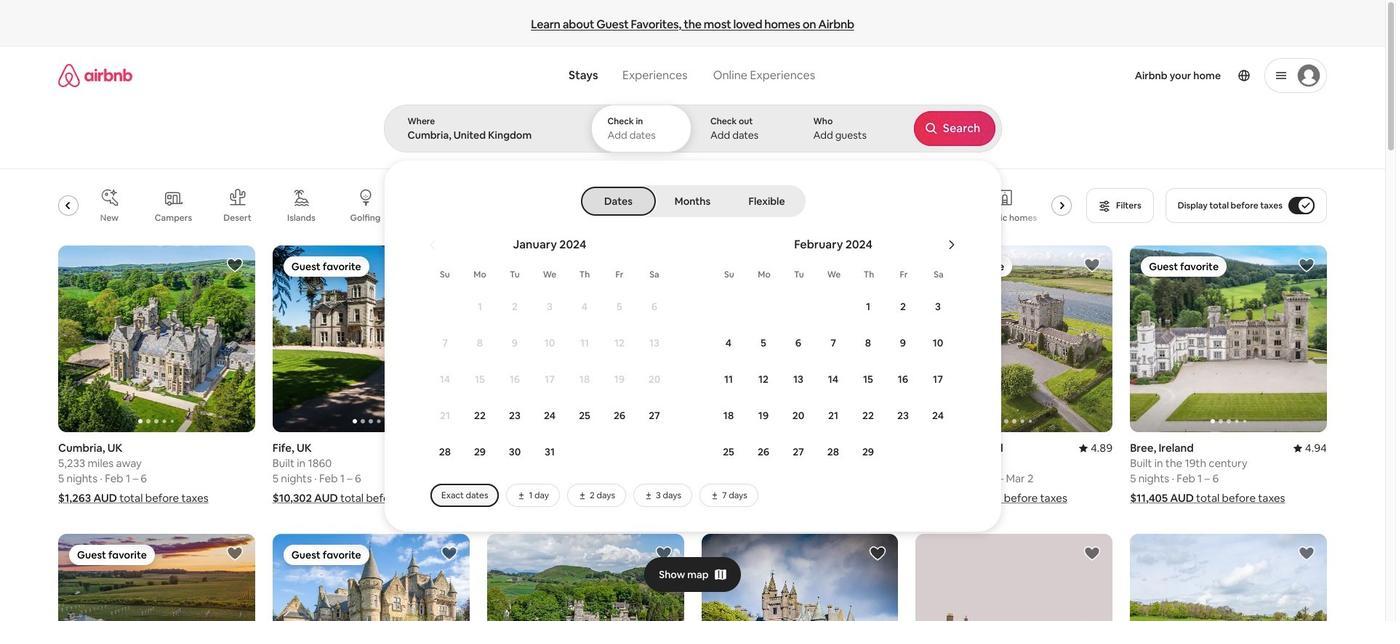 Task type: vqa. For each thing, say whether or not it's contained in the screenshot.
search field
yes



Task type: describe. For each thing, give the bounding box(es) containing it.
4.94 out of 5 average rating image
[[1293, 442, 1327, 455]]

calendar application
[[401, 222, 1396, 508]]

1 horizontal spatial add to wishlist: cumbria, uk image
[[655, 546, 672, 563]]

4.93 out of 5 average rating image
[[436, 442, 469, 455]]

0 vertical spatial add to wishlist: cumbria, uk image
[[226, 257, 243, 274]]

add to wishlist: santa marta de portuzelo, portugal image
[[869, 257, 887, 274]]

add to wishlist: kilcolgan, ireland image
[[1084, 257, 1101, 274]]

add to wishlist: bree, ireland image
[[1298, 257, 1315, 274]]

4.9 out of 5 average rating image
[[871, 442, 898, 455]]

add to wishlist: angus, uk image
[[869, 546, 887, 563]]

add to wishlist: cleveland, wisconsin image
[[226, 546, 243, 563]]

add to wishlist: ballintuim, uk image
[[655, 257, 672, 274]]



Task type: locate. For each thing, give the bounding box(es) containing it.
Search destinations search field
[[408, 129, 566, 142]]

None search field
[[384, 47, 1396, 532]]

profile element
[[838, 47, 1327, 105]]

what can we help you find? tab list
[[557, 60, 700, 92]]

add to wishlist: dalston, uk image
[[1298, 546, 1315, 563]]

group
[[0, 177, 1078, 234], [58, 246, 255, 433], [273, 246, 469, 433], [487, 246, 684, 433], [701, 246, 898, 433], [916, 246, 1310, 433], [1130, 246, 1327, 433], [58, 535, 255, 622], [273, 535, 469, 622], [487, 535, 684, 622], [701, 535, 898, 622], [916, 535, 1113, 622], [1130, 535, 1327, 622]]

tab list
[[582, 185, 803, 217]]

add to wishlist: portpatrick, uk image
[[1084, 546, 1101, 563]]

add to wishlist: fife, uk image
[[440, 257, 458, 274]]

4.89 out of 5 average rating image
[[1079, 442, 1113, 455]]

1 vertical spatial add to wishlist: cumbria, uk image
[[655, 546, 672, 563]]

add to wishlist: cumbria, uk image
[[226, 257, 243, 274], [655, 546, 672, 563]]

tab panel
[[384, 105, 1396, 532]]

add to wishlist: clackmannanshire, uk image
[[440, 546, 458, 563]]

0 horizontal spatial add to wishlist: cumbria, uk image
[[226, 257, 243, 274]]



